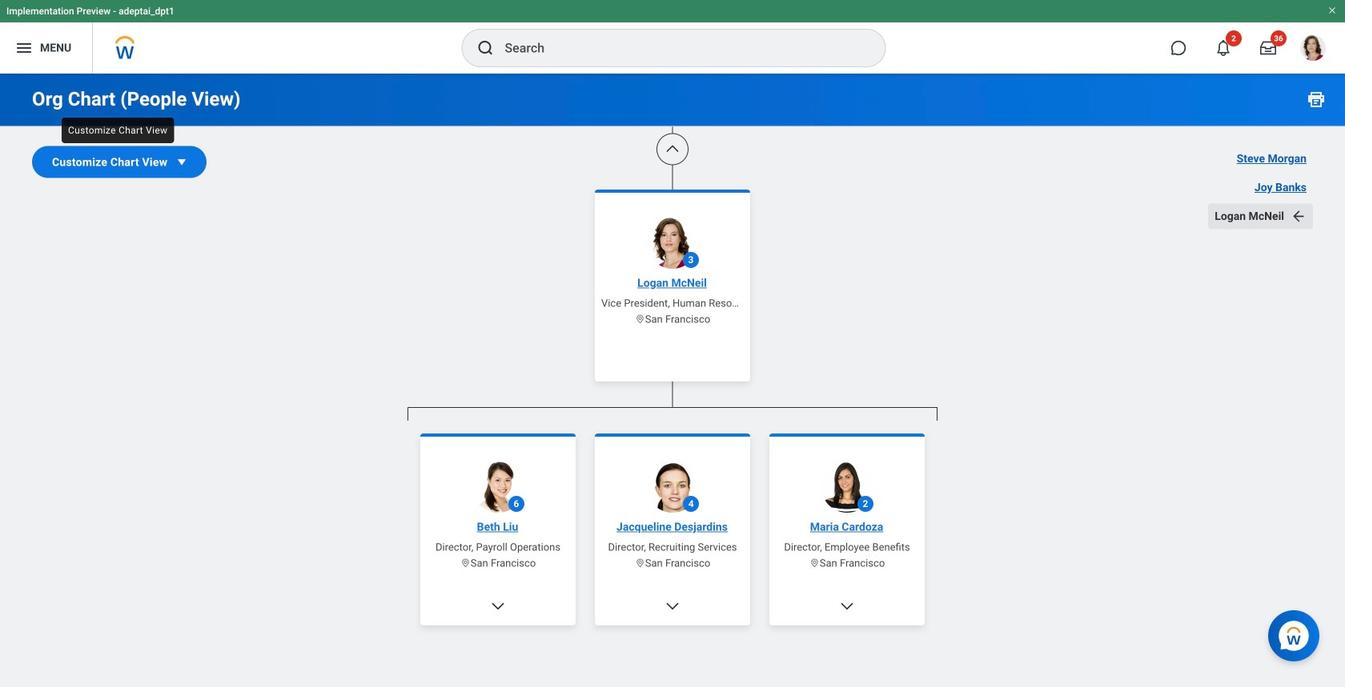 Task type: vqa. For each thing, say whether or not it's contained in the screenshot.
main content
yes



Task type: locate. For each thing, give the bounding box(es) containing it.
search image
[[476, 38, 495, 58]]

0 horizontal spatial location image
[[635, 559, 645, 569]]

location image
[[635, 314, 645, 325], [460, 559, 471, 569]]

chevron down image for 1st location image from the left
[[665, 599, 681, 615]]

1 horizontal spatial location image
[[809, 559, 820, 569]]

1 vertical spatial location image
[[460, 559, 471, 569]]

banner
[[0, 0, 1345, 74]]

close environment banner image
[[1328, 6, 1337, 15]]

1 horizontal spatial chevron down image
[[665, 599, 681, 615]]

Search Workday  search field
[[505, 30, 852, 66]]

0 horizontal spatial location image
[[460, 559, 471, 569]]

justify image
[[14, 38, 34, 58]]

1 chevron down image from the left
[[490, 599, 506, 615]]

0 horizontal spatial chevron down image
[[490, 599, 506, 615]]

2 chevron down image from the left
[[665, 599, 681, 615]]

arrow left image
[[1291, 209, 1307, 225]]

tooltip
[[58, 115, 177, 147]]

location image
[[635, 559, 645, 569], [809, 559, 820, 569]]

profile logan mcneil image
[[1300, 35, 1326, 64]]

chevron down image
[[490, 599, 506, 615], [665, 599, 681, 615]]

main content
[[0, 0, 1345, 688]]

print org chart image
[[1307, 90, 1326, 109]]

1 horizontal spatial location image
[[635, 314, 645, 325]]

2 location image from the left
[[809, 559, 820, 569]]



Task type: describe. For each thing, give the bounding box(es) containing it.
inbox large image
[[1260, 40, 1276, 56]]

notifications large image
[[1216, 40, 1232, 56]]

1 location image from the left
[[635, 559, 645, 569]]

logan mcneil, logan mcneil, 3 direct reports element
[[408, 421, 938, 688]]

chevron down image
[[839, 599, 855, 615]]

0 vertical spatial location image
[[635, 314, 645, 325]]

chevron down image for bottom location icon
[[490, 599, 506, 615]]

chevron up image
[[665, 141, 681, 157]]

caret down image
[[174, 154, 190, 170]]



